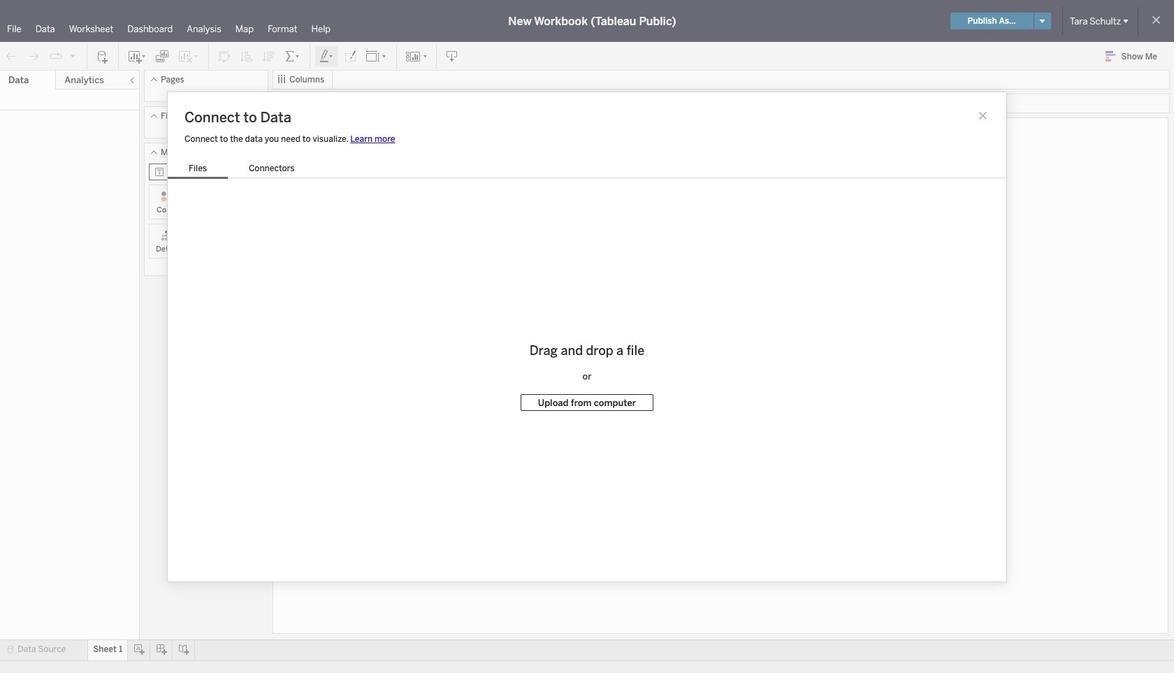 Task type: vqa. For each thing, say whether or not it's contained in the screenshot.
'Sort Descending' image
yes



Task type: describe. For each thing, give the bounding box(es) containing it.
show/hide cards image
[[405, 49, 428, 63]]

fit image
[[366, 49, 388, 63]]

sort descending image
[[262, 49, 276, 63]]

format workbook image
[[343, 49, 357, 63]]

collapse image
[[128, 76, 136, 85]]

sort ascending image
[[240, 49, 254, 63]]

new worksheet image
[[127, 49, 147, 63]]

redo image
[[27, 49, 41, 63]]



Task type: locate. For each thing, give the bounding box(es) containing it.
undo image
[[4, 49, 18, 63]]

1 horizontal spatial replay animation image
[[68, 51, 77, 60]]

new data source image
[[96, 49, 110, 63]]

replay animation image
[[49, 49, 63, 63], [68, 51, 77, 60]]

duplicate image
[[155, 49, 169, 63]]

clear sheet image
[[178, 49, 200, 63]]

swap rows and columns image
[[217, 49, 231, 63]]

replay animation image left the new data source image
[[68, 51, 77, 60]]

replay animation image right redo image
[[49, 49, 63, 63]]

0 horizontal spatial replay animation image
[[49, 49, 63, 63]]

totals image
[[284, 49, 301, 63]]

download image
[[445, 49, 459, 63]]

highlight image
[[319, 49, 335, 63]]

list box
[[168, 160, 316, 179]]



